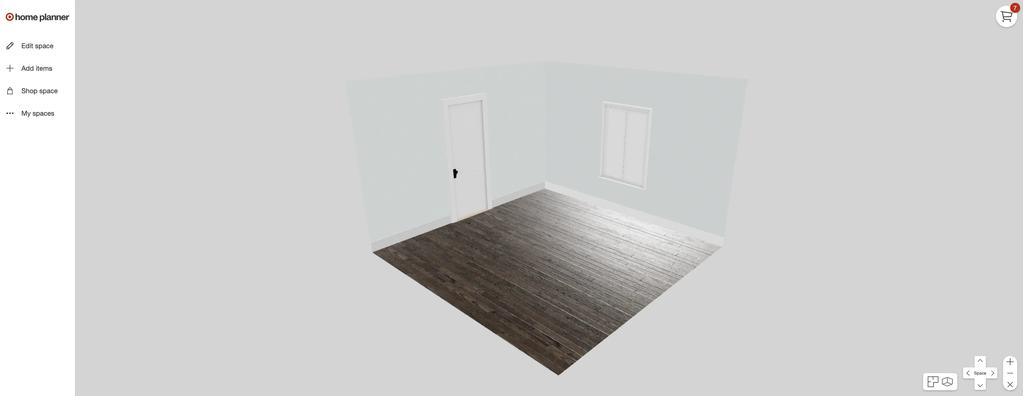 Task type: vqa. For each thing, say whether or not it's contained in the screenshot.
add
yes



Task type: locate. For each thing, give the bounding box(es) containing it.
7 button
[[997, 3, 1021, 27]]

edit
[[21, 41, 33, 50]]

space right shop
[[39, 87, 58, 95]]

edit space button
[[0, 35, 75, 56]]

add items button
[[0, 58, 75, 79]]

my spaces button
[[0, 103, 75, 124]]

space right edit
[[35, 41, 54, 50]]

spaces
[[33, 109, 54, 117]]

space
[[35, 41, 54, 50], [39, 87, 58, 95]]

add items
[[21, 64, 52, 72]]

shop
[[21, 87, 38, 95]]

space
[[975, 370, 987, 376]]

shop space
[[21, 87, 58, 95]]

my
[[21, 109, 31, 117]]

1 vertical spatial space
[[39, 87, 58, 95]]

tilt camera down 30° image
[[975, 379, 987, 390]]

0 vertical spatial space
[[35, 41, 54, 50]]

7
[[1014, 4, 1017, 11]]

top view button icon image
[[929, 376, 939, 387]]



Task type: describe. For each thing, give the bounding box(es) containing it.
pan camera right 30° image
[[987, 367, 998, 379]]

home planner landing page image
[[6, 6, 69, 29]]

add
[[21, 64, 34, 72]]

space for shop space
[[39, 87, 58, 95]]

tilt camera up 30° image
[[975, 356, 987, 367]]

items
[[36, 64, 52, 72]]

shop space button
[[0, 80, 75, 101]]

pan camera left 30° image
[[964, 367, 975, 379]]

edit space
[[21, 41, 54, 50]]

space for edit space
[[35, 41, 54, 50]]

front view button icon image
[[943, 377, 953, 386]]

my spaces
[[21, 109, 54, 117]]



